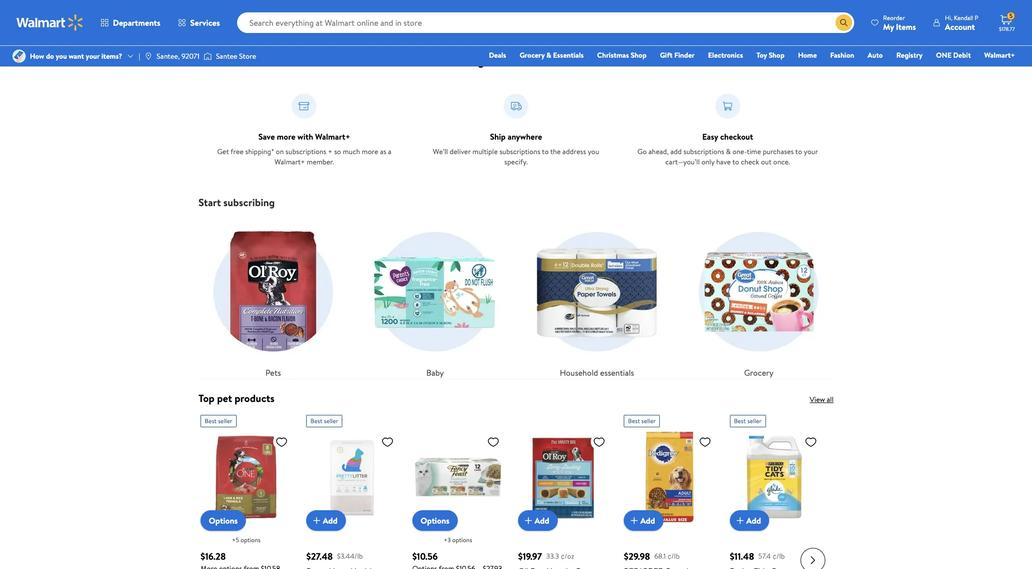 Task type: vqa. For each thing, say whether or not it's contained in the screenshot.
the Review within "Review" link
no



Task type: locate. For each thing, give the bounding box(es) containing it.
2 horizontal spatial subscriptions
[[683, 146, 724, 157]]

add button for pedigree complete nutrition grilled steak & vegetable dry dog food for adult dog, 44 lb. bag "image"
[[624, 511, 663, 531]]

save more with walmart+ get free shipping* on subscriptions + so much more as a walmart+ member.
[[217, 131, 392, 167]]

options link up +5
[[201, 511, 246, 531]]

services
[[190, 17, 220, 28]]

add button up $11.48
[[730, 511, 769, 531]]

1 horizontal spatial subscriptions
[[500, 146, 540, 157]]

1 subscriptions from the left
[[286, 146, 326, 157]]

best
[[205, 417, 217, 425], [311, 417, 322, 425], [628, 417, 640, 425], [734, 417, 746, 425]]

Search search field
[[237, 12, 854, 33]]

1 ¢/lb from the left
[[668, 551, 680, 561]]

check
[[741, 157, 759, 167]]

once.
[[773, 157, 790, 167]]

 image
[[204, 51, 212, 61], [144, 52, 153, 60]]

5
[[1009, 11, 1013, 20]]

purina one dry dog food lamb and rice formula image
[[201, 432, 292, 523]]

2 shop from the left
[[769, 50, 785, 60]]

walmart+ up '+'
[[315, 131, 350, 142]]

gift finder link
[[655, 49, 699, 61]]

1 options from the left
[[209, 515, 238, 527]]

2 seller from the left
[[324, 417, 338, 425]]

5 product group from the left
[[624, 411, 715, 569]]

0 horizontal spatial grocery
[[520, 50, 545, 60]]

2 ¢/lb from the left
[[773, 551, 785, 561]]

more up on
[[277, 131, 295, 142]]

$178.77
[[999, 25, 1015, 32]]

we'll
[[433, 146, 448, 157]]

+5
[[232, 536, 239, 545]]

2 best seller from the left
[[311, 417, 338, 425]]

get
[[217, 146, 229, 157]]

product group containing $29.98
[[624, 411, 715, 569]]

grocery inside grocery & essentials link
[[520, 50, 545, 60]]

electronics link
[[703, 49, 748, 61]]

1 horizontal spatial shop
[[769, 50, 785, 60]]

add up $11.48 57.4 ¢/lb
[[746, 515, 761, 526]]

shop for christmas shop
[[631, 50, 647, 60]]

product group containing $16.28
[[201, 411, 292, 569]]

easy checkout go ahead, add subscriptions & one-time purchases to your cart—you'll only have to check out once.
[[637, 131, 818, 167]]

2 subscriptions from the left
[[500, 146, 540, 157]]

 image right 92071
[[204, 51, 212, 61]]

more left 'as'
[[362, 146, 378, 157]]

your right once. on the right
[[804, 146, 818, 157]]

1 add button from the left
[[306, 511, 346, 531]]

add for add button for "prettylitter health monitoring cat litter, 8lb" image
[[323, 515, 338, 526]]

you inside ship anywhere we'll deliver multiple subscriptions to the address you specify.
[[588, 146, 599, 157]]

6 product group from the left
[[730, 411, 821, 569]]

0 horizontal spatial &
[[546, 50, 551, 60]]

1 horizontal spatial ¢/lb
[[773, 551, 785, 561]]

best for product group containing $11.48
[[734, 417, 746, 425]]

1 horizontal spatial add to cart image
[[522, 515, 535, 527]]

1 horizontal spatial walmart+
[[315, 131, 350, 142]]

essentials
[[553, 50, 584, 60]]

grocery for grocery & essentials
[[520, 50, 545, 60]]

add button
[[306, 511, 346, 531], [518, 511, 558, 531], [624, 511, 663, 531], [730, 511, 769, 531]]

christmas
[[597, 50, 629, 60]]

0 vertical spatial grocery
[[520, 50, 545, 60]]

to right have
[[732, 157, 739, 167]]

0 horizontal spatial to
[[542, 146, 549, 157]]

options link for "purina fancy feast seafood classic pate collection grain free wet cat food pate variety pack" image
[[412, 511, 458, 531]]

0 vertical spatial walmart+
[[984, 50, 1015, 60]]

save
[[258, 131, 275, 142]]

add to favorites list, purina tidy cats clumping multi cat litter, glade clear springs, 20 lb. jug image
[[805, 436, 817, 449]]

options for purina one dry dog food lamb and rice formula image
[[209, 515, 238, 527]]

walmart+ link
[[980, 49, 1020, 61]]

product group
[[201, 411, 292, 569], [306, 411, 398, 569], [412, 411, 504, 569], [518, 411, 610, 569], [624, 411, 715, 569], [730, 411, 821, 569]]

1 horizontal spatial you
[[588, 146, 599, 157]]

add for add button related to pedigree complete nutrition grilled steak & vegetable dry dog food for adult dog, 44 lb. bag "image"
[[640, 515, 655, 526]]

subscriptions
[[286, 146, 326, 157], [500, 146, 540, 157], [683, 146, 724, 157]]

you right the do
[[56, 51, 67, 61]]

3 seller from the left
[[641, 417, 656, 425]]

1 horizontal spatial more
[[362, 146, 378, 157]]

add up $19.97 33.3 ¢/oz
[[535, 515, 549, 526]]

1 horizontal spatial options link
[[412, 511, 458, 531]]

add button up $27.48
[[306, 511, 346, 531]]

subscriptions down anywhere
[[500, 146, 540, 157]]

options link
[[201, 511, 246, 531], [412, 511, 458, 531]]

2 options link from the left
[[412, 511, 458, 531]]

subscriptions down easy
[[683, 146, 724, 157]]

0 horizontal spatial shop
[[631, 50, 647, 60]]

3 add from the left
[[640, 515, 655, 526]]

purchases
[[763, 146, 794, 157]]

1 product group from the left
[[201, 411, 292, 569]]

1 options from the left
[[241, 536, 260, 545]]

3 add button from the left
[[624, 511, 663, 531]]

4 product group from the left
[[518, 411, 610, 569]]

3 subscriptions from the left
[[683, 146, 724, 157]]

4 seller from the left
[[747, 417, 762, 425]]

1 horizontal spatial options
[[452, 536, 472, 545]]

add to cart image up $19.97
[[522, 515, 535, 527]]

you right address
[[588, 146, 599, 157]]

want
[[69, 51, 84, 61]]

3 best seller from the left
[[628, 417, 656, 425]]

one
[[936, 50, 952, 60]]

1 vertical spatial &
[[726, 146, 731, 157]]

1 horizontal spatial options
[[421, 515, 449, 527]]

options up +3
[[421, 515, 449, 527]]

$10.56
[[412, 550, 438, 563]]

3 product group from the left
[[412, 411, 504, 569]]

add to cart image for $27.48
[[311, 515, 323, 527]]

0 horizontal spatial your
[[86, 51, 100, 61]]

subscriptions inside the easy checkout go ahead, add subscriptions & one-time purchases to your cart—you'll only have to check out once.
[[683, 146, 724, 157]]

add up $29.98 68.1 ¢/lb
[[640, 515, 655, 526]]

options link up +3
[[412, 511, 458, 531]]

ahead,
[[649, 146, 669, 157]]

4 best seller from the left
[[734, 417, 762, 425]]

0 horizontal spatial you
[[56, 51, 67, 61]]

deliver
[[450, 146, 471, 157]]

 image
[[12, 49, 26, 63]]

1 vertical spatial your
[[804, 146, 818, 157]]

products
[[235, 391, 275, 405]]

shop right "christmas"
[[631, 50, 647, 60]]

walmart+ down with
[[275, 157, 305, 167]]

ship
[[490, 131, 506, 142]]

departments
[[113, 17, 160, 28]]

0 horizontal spatial ¢/lb
[[668, 551, 680, 561]]

options for +3 options
[[452, 536, 472, 545]]

add to cart image up $27.48
[[311, 515, 323, 527]]

¢/lb right 68.1
[[668, 551, 680, 561]]

santee, 92071
[[157, 51, 199, 61]]

walmart+ down $178.77
[[984, 50, 1015, 60]]

much
[[343, 146, 360, 157]]

1 vertical spatial grocery
[[744, 367, 774, 378]]

1 horizontal spatial grocery
[[744, 367, 774, 378]]

add
[[323, 515, 338, 526], [535, 515, 549, 526], [640, 515, 655, 526], [746, 515, 761, 526]]

even
[[504, 52, 529, 69]]

christmas shop link
[[593, 49, 651, 61]]

baby link
[[360, 217, 510, 379]]

view
[[810, 394, 825, 405]]

pets
[[265, 367, 281, 378]]

subscriptions inside save more with walmart+ get free shipping* on subscriptions + so much more as a walmart+ member.
[[286, 146, 326, 157]]

fashion link
[[826, 49, 859, 61]]

options right +3
[[452, 536, 472, 545]]

0 horizontal spatial options
[[209, 515, 238, 527]]

to right once. on the right
[[795, 146, 802, 157]]

seller for pedigree complete nutrition grilled steak & vegetable dry dog food for adult dog, 44 lb. bag "image"
[[641, 417, 656, 425]]

add button for ol' roy munchy bones dog treats value pack, 21 count image
[[518, 511, 558, 531]]

options up +5
[[209, 515, 238, 527]]

¢/lb for $11.48
[[773, 551, 785, 561]]

1 best seller from the left
[[205, 417, 232, 425]]

0 vertical spatial your
[[86, 51, 100, 61]]

4 best from the left
[[734, 417, 746, 425]]

baby
[[426, 367, 444, 378]]

4 add button from the left
[[730, 511, 769, 531]]

add to cart image up $29.98
[[628, 515, 640, 527]]

add to favorites list, ol' roy munchy bones dog treats value pack, 21 count image
[[593, 436, 605, 449]]

¢/lb inside $11.48 57.4 ¢/lb
[[773, 551, 785, 561]]

grocery inside grocery link
[[744, 367, 774, 378]]

0 horizontal spatial  image
[[144, 52, 153, 60]]

shop
[[631, 50, 647, 60], [769, 50, 785, 60]]

easy checkout. go ahead, add subscriptions & one-time purchases to your cart—you'll only have to check out once. image
[[715, 94, 740, 119]]

seller
[[218, 417, 232, 425], [324, 417, 338, 425], [641, 417, 656, 425], [747, 417, 762, 425]]

options
[[241, 536, 260, 545], [452, 536, 472, 545]]

+
[[328, 146, 332, 157]]

¢/lb inside $29.98 68.1 ¢/lb
[[668, 551, 680, 561]]

1 shop from the left
[[631, 50, 647, 60]]

1 best from the left
[[205, 417, 217, 425]]

1 seller from the left
[[218, 417, 232, 425]]

save more with walmart+. get free shipping* on subscriptions + so much more as a walmart+ member. *excludes most marketplace items, freight & certain location surcharges. image
[[292, 94, 317, 119]]

0 horizontal spatial options
[[241, 536, 260, 545]]

subscriptions down with
[[286, 146, 326, 157]]

your right want
[[86, 51, 100, 61]]

add to favorites list, purina fancy feast seafood classic pate collection grain free wet cat food pate variety pack image
[[487, 436, 500, 449]]

only
[[702, 157, 715, 167]]

add for purina tidy cats clumping multi cat litter, glade clear springs, 20 lb. jug image on the right of the page's add button
[[746, 515, 761, 526]]

0 horizontal spatial add to cart image
[[311, 515, 323, 527]]

1 vertical spatial walmart+
[[315, 131, 350, 142]]

fashion
[[830, 50, 854, 60]]

& left one-
[[726, 146, 731, 157]]

57.4
[[758, 551, 771, 561]]

list containing pets
[[192, 209, 840, 379]]

product group containing $10.56
[[412, 411, 504, 569]]

0 vertical spatial more
[[277, 131, 295, 142]]

1 add from the left
[[323, 515, 338, 526]]

next slide for product carousel list image
[[801, 548, 825, 569]]

& inside grocery & essentials link
[[546, 50, 551, 60]]

&
[[546, 50, 551, 60], [726, 146, 731, 157]]

5 $178.77
[[999, 11, 1015, 32]]

0 vertical spatial you
[[56, 51, 67, 61]]

santee store
[[216, 51, 256, 61]]

1 add to cart image from the left
[[311, 515, 323, 527]]

add button up $29.98
[[624, 511, 663, 531]]

2 options from the left
[[421, 515, 449, 527]]

top
[[198, 391, 215, 405]]

1 options link from the left
[[201, 511, 246, 531]]

best seller for product group containing $11.48
[[734, 417, 762, 425]]

2 options from the left
[[452, 536, 472, 545]]

best seller for product group containing $29.98
[[628, 417, 656, 425]]

2 horizontal spatial add to cart image
[[628, 515, 640, 527]]

2 add to cart image from the left
[[522, 515, 535, 527]]

top pet products
[[198, 391, 275, 405]]

better
[[532, 52, 566, 69]]

0 horizontal spatial subscriptions
[[286, 146, 326, 157]]

options right +5
[[241, 536, 260, 545]]

reorder my items
[[883, 13, 916, 32]]

start subscribing
[[198, 195, 275, 209]]

best for product group containing $29.98
[[628, 417, 640, 425]]

2 vertical spatial walmart+
[[275, 157, 305, 167]]

subscriptions inside ship anywhere we'll deliver multiple subscriptions to the address you specify.
[[500, 146, 540, 157]]

1 horizontal spatial &
[[726, 146, 731, 157]]

& left essentials
[[546, 50, 551, 60]]

¢/lb right 57.4
[[773, 551, 785, 561]]

account
[[945, 21, 975, 32]]

household essentials
[[560, 367, 634, 378]]

list
[[192, 209, 840, 379]]

ship anywhere. we'll deliver multiple subscriptions to the address you specify. image
[[504, 94, 528, 119]]

1 vertical spatial you
[[588, 146, 599, 157]]

0 horizontal spatial walmart+
[[275, 157, 305, 167]]

add to cart image
[[311, 515, 323, 527], [522, 515, 535, 527], [628, 515, 640, 527]]

2 add from the left
[[535, 515, 549, 526]]

0 vertical spatial &
[[546, 50, 551, 60]]

with
[[297, 131, 313, 142]]

2 product group from the left
[[306, 411, 398, 569]]

3 best from the left
[[628, 417, 640, 425]]

to left the
[[542, 146, 549, 157]]

shop right toy
[[769, 50, 785, 60]]

0 horizontal spatial options link
[[201, 511, 246, 531]]

hi,
[[945, 13, 952, 22]]

add to favorites list, purina one dry dog food lamb and rice formula image
[[275, 436, 288, 449]]

 image right |
[[144, 52, 153, 60]]

4 add from the left
[[746, 515, 761, 526]]

shop for toy shop
[[769, 50, 785, 60]]

add button for purina tidy cats clumping multi cat litter, glade clear springs, 20 lb. jug image on the right of the page
[[730, 511, 769, 531]]

add button up $19.97
[[518, 511, 558, 531]]

easy
[[702, 131, 718, 142]]

ship anywhere we'll deliver multiple subscriptions to the address you specify.
[[433, 131, 599, 167]]

best for product group containing $16.28
[[205, 417, 217, 425]]

68.1
[[654, 551, 666, 561]]

1 horizontal spatial  image
[[204, 51, 212, 61]]

3 add to cart image from the left
[[628, 515, 640, 527]]

add up "$27.48 $3.44/lb"
[[323, 515, 338, 526]]

1 horizontal spatial your
[[804, 146, 818, 157]]

product group containing $19.97
[[518, 411, 610, 569]]

toy shop
[[757, 50, 785, 60]]

2 best from the left
[[311, 417, 322, 425]]

2 add button from the left
[[518, 511, 558, 531]]



Task type: describe. For each thing, give the bounding box(es) containing it.
seller for purina tidy cats clumping multi cat litter, glade clear springs, 20 lb. jug image on the right of the page
[[747, 417, 762, 425]]

checkout
[[720, 131, 753, 142]]

walmart image
[[16, 14, 84, 31]]

cart—you'll
[[665, 157, 700, 167]]

member.
[[307, 157, 334, 167]]

hi, kendall p account
[[945, 13, 979, 32]]

pets link
[[198, 217, 348, 379]]

christmas shop
[[597, 50, 647, 60]]

finder
[[674, 50, 695, 60]]

anywhere
[[508, 131, 542, 142]]

departments button
[[92, 10, 169, 35]]

purina fancy feast seafood classic pate collection grain free wet cat food pate variety pack image
[[412, 432, 504, 523]]

$27.48 $3.44/lb
[[306, 550, 363, 563]]

multiple
[[472, 146, 498, 157]]

shipping*
[[245, 146, 274, 157]]

92071
[[182, 51, 199, 61]]

the
[[550, 146, 561, 157]]

view all link
[[810, 394, 834, 405]]

debit
[[953, 50, 971, 60]]

¢/lb for $29.98
[[668, 551, 680, 561]]

add button for "prettylitter health monitoring cat litter, 8lb" image
[[306, 511, 346, 531]]

gift
[[660, 50, 673, 60]]

& inside the easy checkout go ahead, add subscriptions & one-time purchases to your cart—you'll only have to check out once.
[[726, 146, 731, 157]]

search icon image
[[840, 19, 848, 27]]

prettylitter health monitoring cat litter, 8lb image
[[306, 432, 398, 523]]

product group containing $11.48
[[730, 411, 821, 569]]

go
[[637, 146, 647, 157]]

add for add button corresponding to ol' roy munchy bones dog treats value pack, 21 count image
[[535, 515, 549, 526]]

best seller for product group containing $16.28
[[205, 417, 232, 425]]

how
[[30, 51, 44, 61]]

$11.48
[[730, 550, 754, 563]]

services button
[[169, 10, 229, 35]]

add to cart image for $29.98
[[628, 515, 640, 527]]

best seller for product group containing $27.48
[[311, 417, 338, 425]]

p
[[975, 13, 979, 22]]

ol' roy munchy bones dog treats value pack, 21 count image
[[518, 432, 610, 523]]

2 horizontal spatial walmart+
[[984, 50, 1015, 60]]

registry link
[[892, 49, 927, 61]]

so
[[334, 146, 341, 157]]

have
[[716, 157, 731, 167]]

it
[[466, 52, 475, 69]]

 image for santee, 92071
[[144, 52, 153, 60]]

gift finder
[[660, 50, 695, 60]]

one debit link
[[931, 49, 976, 61]]

santee,
[[157, 51, 180, 61]]

subscribing
[[223, 195, 275, 209]]

$3.44/lb
[[337, 551, 363, 561]]

my
[[883, 21, 894, 32]]

how do you want your items?
[[30, 51, 122, 61]]

add to favorites list, prettylitter health monitoring cat litter, 8lb image
[[381, 436, 394, 449]]

 image for santee store
[[204, 51, 212, 61]]

options for +5 options
[[241, 536, 260, 545]]

seller for "prettylitter health monitoring cat litter, 8lb" image
[[324, 417, 338, 425]]

items?
[[101, 51, 122, 61]]

subscriptions for ship
[[500, 146, 540, 157]]

reorder
[[883, 13, 905, 22]]

0 horizontal spatial more
[[277, 131, 295, 142]]

all
[[827, 394, 834, 405]]

Walmart Site-Wide search field
[[237, 12, 854, 33]]

your inside the easy checkout go ahead, add subscriptions & one-time purchases to your cart—you'll only have to check out once.
[[804, 146, 818, 157]]

1 horizontal spatial to
[[732, 157, 739, 167]]

santee
[[216, 51, 237, 61]]

$29.98 68.1 ¢/lb
[[624, 550, 680, 563]]

household essentials link
[[522, 217, 672, 379]]

it gets even better
[[466, 52, 566, 69]]

gets
[[477, 52, 501, 69]]

best for product group containing $27.48
[[311, 417, 322, 425]]

$27.48
[[306, 550, 333, 563]]

items
[[896, 21, 916, 32]]

add to favorites list, pedigree complete nutrition grilled steak & vegetable dry dog food for adult dog, 44 lb. bag image
[[699, 436, 711, 449]]

electronics
[[708, 50, 743, 60]]

options link for purina one dry dog food lamb and rice formula image
[[201, 511, 246, 531]]

1 vertical spatial more
[[362, 146, 378, 157]]

subscriptions for easy
[[683, 146, 724, 157]]

$19.97
[[518, 550, 542, 563]]

33.3
[[546, 551, 559, 561]]

kendall
[[954, 13, 973, 22]]

pet
[[217, 391, 232, 405]]

home link
[[793, 49, 822, 61]]

on
[[276, 146, 284, 157]]

grocery & essentials
[[520, 50, 584, 60]]

auto
[[868, 50, 883, 60]]

grocery for grocery
[[744, 367, 774, 378]]

toy shop link
[[752, 49, 789, 61]]

pedigree complete nutrition grilled steak & vegetable dry dog food for adult dog, 44 lb. bag image
[[624, 432, 715, 523]]

$11.48 57.4 ¢/lb
[[730, 550, 785, 563]]

a
[[388, 146, 392, 157]]

to inside ship anywhere we'll deliver multiple subscriptions to the address you specify.
[[542, 146, 549, 157]]

registry
[[896, 50, 923, 60]]

¢/oz
[[561, 551, 574, 561]]

grocery & essentials link
[[515, 49, 588, 61]]

as
[[380, 146, 386, 157]]

household
[[560, 367, 598, 378]]

add to cart image
[[734, 515, 746, 527]]

2 horizontal spatial to
[[795, 146, 802, 157]]

essentials
[[600, 367, 634, 378]]

options for "purina fancy feast seafood classic pate collection grain free wet cat food pate variety pack" image
[[421, 515, 449, 527]]

add
[[670, 146, 682, 157]]

product group containing $27.48
[[306, 411, 398, 569]]

out
[[761, 157, 772, 167]]

grocery link
[[684, 217, 834, 379]]

$19.97 33.3 ¢/oz
[[518, 550, 574, 563]]

+3 options
[[444, 536, 472, 545]]

free
[[231, 146, 244, 157]]

seller for purina one dry dog food lamb and rice formula image
[[218, 417, 232, 425]]

$16.28
[[201, 550, 226, 563]]

time
[[747, 146, 761, 157]]

purina tidy cats clumping multi cat litter, glade clear springs, 20 lb. jug image
[[730, 432, 821, 523]]



